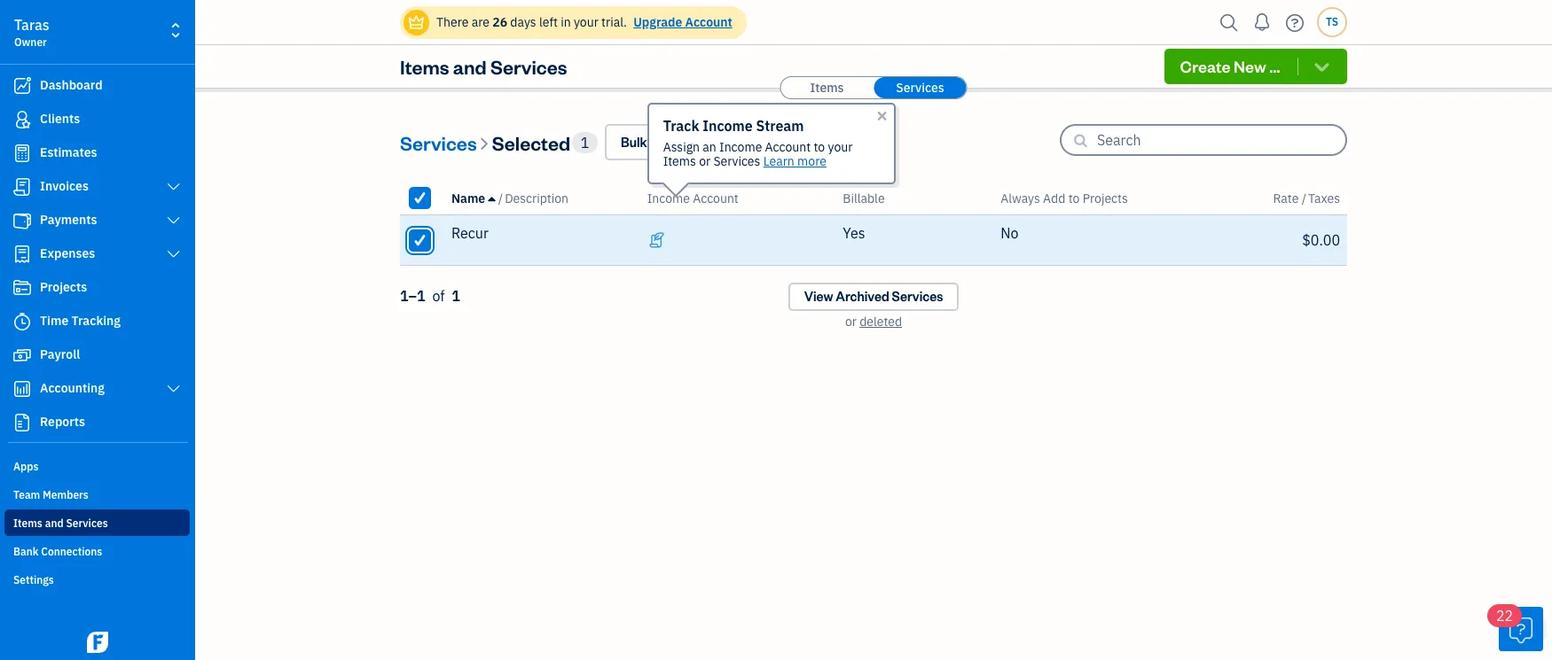 Task type: describe. For each thing, give the bounding box(es) containing it.
income account link
[[647, 190, 739, 206]]

1 vertical spatial to
[[1069, 190, 1080, 206]]

track
[[663, 117, 699, 134]]

team members link
[[4, 482, 190, 508]]

invoices link
[[4, 171, 190, 203]]

account inside assign an income account to your items or services
[[765, 139, 811, 155]]

taxes
[[1309, 190, 1340, 206]]

close image
[[875, 109, 889, 123]]

always
[[1001, 190, 1040, 206]]

description link
[[505, 190, 569, 206]]

estimates link
[[4, 138, 190, 169]]

chevron large down image for payments
[[166, 214, 182, 228]]

trial.
[[602, 14, 627, 30]]

add
[[1043, 190, 1066, 206]]

taras
[[14, 16, 49, 34]]

items inside items and services link
[[13, 517, 42, 530]]

apps link
[[4, 453, 190, 480]]

22
[[1497, 608, 1514, 625]]

0 vertical spatial 1
[[581, 134, 589, 151]]

clients link
[[4, 104, 190, 136]]

stream
[[756, 117, 804, 134]]

payments
[[40, 212, 97, 228]]

rate / taxes
[[1273, 190, 1340, 206]]

and inside main element
[[45, 517, 64, 530]]

are
[[472, 14, 490, 30]]

view archived services or deleted
[[804, 288, 943, 330]]

crown image
[[407, 13, 426, 31]]

always add to projects link
[[1001, 190, 1128, 206]]

22 button
[[1488, 605, 1544, 652]]

items and services link
[[4, 510, 190, 537]]

upgrade
[[634, 14, 682, 30]]

time tracking
[[40, 313, 121, 329]]

rate link
[[1273, 190, 1302, 206]]

ts button
[[1317, 7, 1348, 37]]

time tracking link
[[4, 306, 190, 338]]

yes
[[843, 224, 865, 242]]

owner
[[14, 35, 47, 49]]

payroll link
[[4, 340, 190, 372]]

create new …
[[1180, 56, 1280, 76]]

rate
[[1273, 190, 1299, 206]]

services link
[[874, 77, 967, 98]]

name link
[[452, 190, 498, 206]]

learn
[[764, 153, 795, 169]]

check image
[[412, 189, 428, 207]]

items and services inside main element
[[13, 517, 108, 530]]

upgrade account link
[[630, 14, 733, 30]]

chevron large down image for invoices
[[166, 180, 182, 194]]

$0.00
[[1303, 232, 1340, 249]]

learn more
[[764, 153, 827, 169]]

accounting
[[40, 381, 105, 397]]

services inside 'view archived services or deleted'
[[892, 288, 943, 305]]

0 vertical spatial account
[[685, 14, 733, 30]]

1–1 of 1
[[400, 287, 460, 305]]

always add to projects
[[1001, 190, 1128, 206]]

client image
[[12, 111, 33, 129]]

main element
[[0, 0, 240, 661]]

money image
[[12, 347, 33, 365]]

items inside assign an income account to your items or services
[[663, 153, 696, 169]]

clients
[[40, 111, 80, 127]]

members
[[43, 489, 89, 502]]

26
[[493, 14, 507, 30]]

notifications image
[[1248, 4, 1277, 40]]

connections
[[41, 546, 102, 559]]

name
[[452, 190, 485, 206]]

billable link
[[843, 190, 885, 206]]

create new … button
[[1164, 49, 1348, 84]]

freshbooks image
[[83, 633, 112, 654]]

view
[[804, 288, 833, 305]]

in
[[561, 14, 571, 30]]

expenses
[[40, 246, 95, 262]]

0 horizontal spatial 1
[[452, 287, 460, 305]]

0 vertical spatial income
[[703, 117, 753, 134]]

search image
[[1215, 9, 1244, 36]]

estimate image
[[12, 145, 33, 162]]

there are 26 days left in your trial. upgrade account
[[436, 14, 733, 30]]

team
[[13, 489, 40, 502]]

your inside assign an income account to your items or services
[[828, 139, 853, 155]]

services inside assign an income account to your items or services
[[714, 153, 761, 169]]

invoices
[[40, 178, 89, 194]]

2 vertical spatial income
[[647, 190, 690, 206]]

archived
[[836, 288, 890, 305]]



Task type: vqa. For each thing, say whether or not it's contained in the screenshot.
Create
yes



Task type: locate. For each thing, give the bounding box(es) containing it.
create new … button
[[1164, 49, 1348, 84]]

items and services up bank connections
[[13, 517, 108, 530]]

reports link
[[4, 407, 190, 439]]

chevron large down image down estimates link
[[166, 180, 182, 194]]

project image
[[12, 279, 33, 297]]

left
[[539, 14, 558, 30]]

projects down expenses
[[40, 279, 87, 295]]

learn more link
[[764, 153, 827, 169]]

chevron large down image for accounting
[[166, 382, 182, 397]]

report image
[[12, 414, 33, 432]]

billable
[[843, 190, 885, 206]]

deleted link
[[860, 314, 902, 330]]

chart image
[[12, 381, 33, 398]]

your right in
[[574, 14, 599, 30]]

income inside assign an income account to your items or services
[[719, 139, 762, 155]]

settings link
[[4, 567, 190, 593]]

items inside "items" link
[[810, 80, 844, 96]]

1 vertical spatial chevron large down image
[[166, 248, 182, 262]]

0 horizontal spatial projects
[[40, 279, 87, 295]]

1 vertical spatial items and services
[[13, 517, 108, 530]]

account
[[685, 14, 733, 30], [765, 139, 811, 155], [693, 190, 739, 206]]

0 vertical spatial or
[[699, 153, 711, 169]]

chevron large down image up reports link
[[166, 382, 182, 397]]

1 horizontal spatial your
[[828, 139, 853, 155]]

view archived services link
[[788, 283, 959, 311]]

caretup image
[[488, 191, 495, 205]]

2 chevron large down image from the top
[[166, 382, 182, 397]]

ts
[[1326, 15, 1339, 28]]

1 right selected at the top left
[[581, 134, 589, 151]]

projects
[[1083, 190, 1128, 206], [40, 279, 87, 295]]

expenses link
[[4, 239, 190, 271]]

…
[[1270, 56, 1280, 76]]

go to help image
[[1281, 9, 1309, 36]]

estimates
[[40, 145, 97, 161]]

/
[[498, 190, 503, 206], [1302, 190, 1307, 206]]

track income stream
[[663, 117, 804, 134]]

1 horizontal spatial 1
[[581, 134, 589, 151]]

of
[[432, 287, 445, 305]]

1 horizontal spatial to
[[1069, 190, 1080, 206]]

chevron large down image up projects link
[[166, 248, 182, 262]]

items link
[[781, 77, 873, 98]]

0 horizontal spatial your
[[574, 14, 599, 30]]

0 horizontal spatial or
[[699, 153, 711, 169]]

account right the upgrade
[[685, 14, 733, 30]]

0 vertical spatial items and services
[[400, 54, 567, 79]]

0 vertical spatial chevron large down image
[[166, 180, 182, 194]]

services button
[[400, 128, 477, 157]]

dashboard image
[[12, 77, 33, 95]]

create
[[1180, 56, 1231, 76]]

chevron large down image for expenses
[[166, 248, 182, 262]]

account down an
[[693, 190, 739, 206]]

chevron large down image inside payments link
[[166, 214, 182, 228]]

accounting link
[[4, 373, 190, 405]]

/ right caretup image
[[498, 190, 503, 206]]

1–1
[[400, 287, 425, 305]]

1 chevron large down image from the top
[[166, 214, 182, 228]]

income down assign on the left top
[[647, 190, 690, 206]]

chevron large down image inside invoices link
[[166, 180, 182, 194]]

chevron large down image up expenses link
[[166, 214, 182, 228]]

your
[[574, 14, 599, 30], [828, 139, 853, 155]]

dashboard link
[[4, 70, 190, 102]]

and down are
[[453, 54, 487, 79]]

services inside main element
[[66, 517, 108, 530]]

and
[[453, 54, 487, 79], [45, 517, 64, 530]]

1 horizontal spatial or
[[845, 314, 857, 330]]

or inside 'view archived services or deleted'
[[845, 314, 857, 330]]

and down team members in the bottom left of the page
[[45, 517, 64, 530]]

expense image
[[12, 246, 33, 263]]

or
[[699, 153, 711, 169], [845, 314, 857, 330]]

bank connections
[[13, 546, 102, 559]]

1 vertical spatial or
[[845, 314, 857, 330]]

description
[[505, 190, 569, 206]]

chevrondown image
[[1312, 58, 1332, 75]]

payments link
[[4, 205, 190, 237]]

to right add
[[1069, 190, 1080, 206]]

1 vertical spatial projects
[[40, 279, 87, 295]]

assign
[[663, 139, 700, 155]]

days
[[510, 14, 536, 30]]

income
[[703, 117, 753, 134], [719, 139, 762, 155], [647, 190, 690, 206]]

assign an income account to your items or services
[[663, 139, 853, 169]]

income down the track income stream
[[719, 139, 762, 155]]

0 vertical spatial your
[[574, 14, 599, 30]]

1 vertical spatial account
[[765, 139, 811, 155]]

time
[[40, 313, 69, 329]]

1 horizontal spatial /
[[1302, 190, 1307, 206]]

0 vertical spatial projects
[[1083, 190, 1128, 206]]

there
[[436, 14, 469, 30]]

1 vertical spatial income
[[719, 139, 762, 155]]

items
[[400, 54, 449, 79], [810, 80, 844, 96], [663, 153, 696, 169], [13, 517, 42, 530]]

tracking
[[71, 313, 121, 329]]

deleted
[[860, 314, 902, 330]]

1 / from the left
[[498, 190, 503, 206]]

0 vertical spatial to
[[814, 139, 825, 155]]

no
[[1001, 224, 1019, 242]]

1 horizontal spatial projects
[[1083, 190, 1128, 206]]

chevron large down image
[[166, 180, 182, 194], [166, 382, 182, 397]]

income up an
[[703, 117, 753, 134]]

team members
[[13, 489, 89, 502]]

or down archived
[[845, 314, 857, 330]]

1 chevron large down image from the top
[[166, 180, 182, 194]]

dashboard
[[40, 77, 103, 93]]

items down crown image
[[400, 54, 449, 79]]

bank connections link
[[4, 538, 190, 565]]

or up income account
[[699, 153, 711, 169]]

items and services down are
[[400, 54, 567, 79]]

apps
[[13, 460, 39, 474]]

chevron large down image inside expenses link
[[166, 248, 182, 262]]

reports
[[40, 414, 85, 430]]

items down team at left bottom
[[13, 517, 42, 530]]

timer image
[[12, 313, 33, 331]]

income account
[[647, 190, 739, 206]]

/ right rate
[[1302, 190, 1307, 206]]

your right more
[[828, 139, 853, 155]]

1 vertical spatial 1
[[452, 287, 460, 305]]

chevron large down image
[[166, 214, 182, 228], [166, 248, 182, 262]]

settings
[[13, 574, 54, 587]]

0 vertical spatial and
[[453, 54, 487, 79]]

taras owner
[[14, 16, 49, 49]]

1 vertical spatial chevron large down image
[[166, 382, 182, 397]]

0 horizontal spatial /
[[498, 190, 503, 206]]

account down 'stream'
[[765, 139, 811, 155]]

resource center badge image
[[1499, 608, 1544, 652]]

1 vertical spatial and
[[45, 517, 64, 530]]

projects inside main element
[[40, 279, 87, 295]]

1 horizontal spatial and
[[453, 54, 487, 79]]

payment image
[[12, 212, 33, 230]]

payroll
[[40, 347, 80, 363]]

projects right add
[[1083, 190, 1128, 206]]

items left an
[[663, 153, 696, 169]]

0 vertical spatial chevron large down image
[[166, 214, 182, 228]]

recur
[[452, 224, 489, 242]]

1 horizontal spatial items and services
[[400, 54, 567, 79]]

selected
[[492, 130, 571, 155]]

to right learn
[[814, 139, 825, 155]]

0 horizontal spatial to
[[814, 139, 825, 155]]

1 vertical spatial your
[[828, 139, 853, 155]]

items and services
[[400, 54, 567, 79], [13, 517, 108, 530]]

2 vertical spatial account
[[693, 190, 739, 206]]

an
[[703, 139, 717, 155]]

Search text field
[[1097, 126, 1346, 154]]

projects link
[[4, 272, 190, 304]]

invoice image
[[12, 178, 33, 196]]

0 horizontal spatial and
[[45, 517, 64, 530]]

to inside assign an income account to your items or services
[[814, 139, 825, 155]]

items up more
[[810, 80, 844, 96]]

1
[[581, 134, 589, 151], [452, 287, 460, 305]]

or inside assign an income account to your items or services
[[699, 153, 711, 169]]

more
[[798, 153, 827, 169]]

1 right of at top
[[452, 287, 460, 305]]

0 horizontal spatial items and services
[[13, 517, 108, 530]]

bank
[[13, 546, 39, 559]]

new
[[1234, 56, 1266, 76]]

2 / from the left
[[1302, 190, 1307, 206]]

to
[[814, 139, 825, 155], [1069, 190, 1080, 206]]

chevron large down image inside the accounting link
[[166, 382, 182, 397]]

2 chevron large down image from the top
[[166, 248, 182, 262]]



